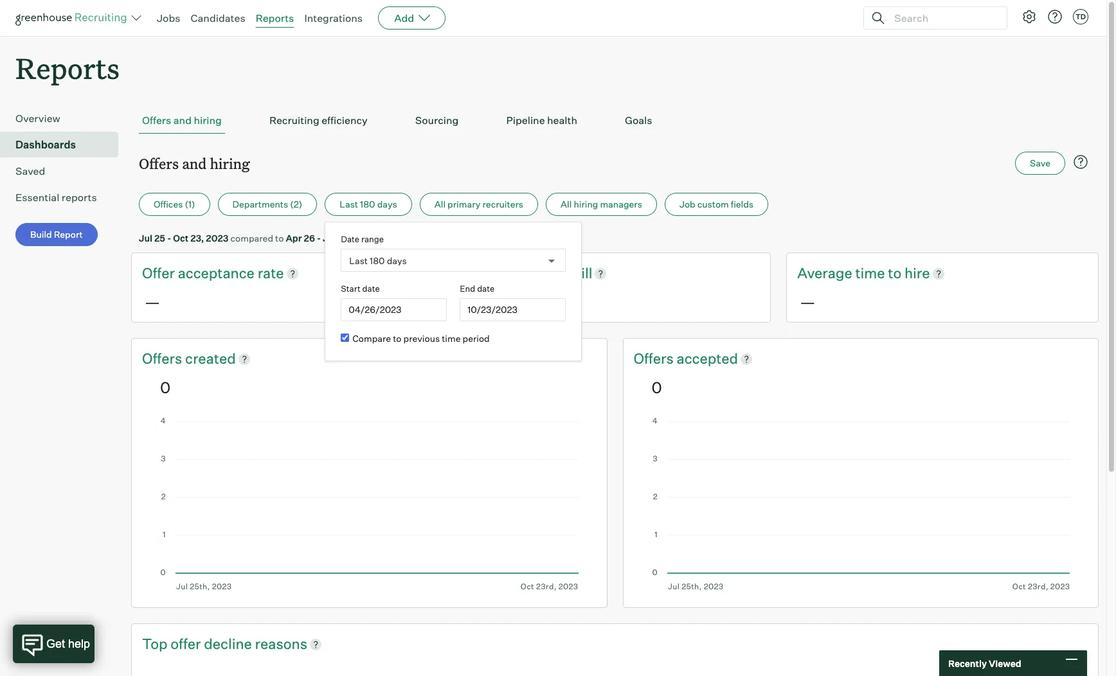 Task type: locate. For each thing, give the bounding box(es) containing it.
offer link
[[142, 264, 178, 284]]

reports down greenhouse recruiting image
[[15, 49, 120, 87]]

3 — from the left
[[800, 293, 816, 312]]

1 vertical spatial last 180 days
[[349, 255, 407, 266]]

last down date range
[[349, 255, 368, 266]]

1 to link from the left
[[561, 264, 577, 284]]

report
[[54, 229, 83, 240]]

goals
[[625, 114, 652, 127]]

1 offers link from the left
[[142, 349, 185, 369]]

1 all from the left
[[435, 199, 446, 210]]

all inside all primary recruiters button
[[435, 199, 446, 210]]

jul left 24,
[[323, 233, 336, 244]]

04/26/2023
[[349, 304, 402, 315]]

overview
[[15, 112, 60, 125]]

1 horizontal spatial all
[[561, 199, 572, 210]]

last inside button
[[340, 199, 358, 210]]

- right "25"
[[167, 233, 171, 244]]

1 horizontal spatial jul
[[323, 233, 336, 244]]

build
[[30, 229, 52, 240]]

0 horizontal spatial 2023
[[206, 233, 229, 244]]

1 vertical spatial offers and hiring
[[139, 154, 250, 173]]

0 vertical spatial offers and hiring
[[142, 114, 222, 127]]

and
[[173, 114, 192, 127], [182, 154, 207, 173]]

offer
[[171, 635, 201, 653]]

1 horizontal spatial date
[[477, 284, 495, 294]]

jul left "25"
[[139, 233, 152, 244]]

last 180 days up range
[[340, 199, 397, 210]]

offices (1) button
[[139, 193, 210, 216]]

0
[[160, 378, 171, 397], [652, 378, 662, 397]]

1 average link from the left
[[470, 264, 528, 284]]

managers
[[600, 199, 642, 210]]

time left "hire"
[[856, 264, 885, 282]]

0 horizontal spatial to link
[[561, 264, 577, 284]]

build report
[[30, 229, 83, 240]]

td button
[[1071, 6, 1091, 27]]

to link for fill
[[561, 264, 577, 284]]

1 average time to from the left
[[470, 264, 577, 282]]

sourcing button
[[412, 108, 462, 134]]

1 0 from the left
[[160, 378, 171, 397]]

0 horizontal spatial all
[[435, 199, 446, 210]]

average link
[[470, 264, 528, 284], [798, 264, 856, 284]]

recently
[[949, 658, 987, 669]]

2023
[[206, 233, 229, 244], [354, 233, 377, 244]]

1 horizontal spatial average
[[798, 264, 853, 282]]

end
[[460, 284, 475, 294]]

range
[[361, 234, 384, 245]]

0 horizontal spatial -
[[167, 233, 171, 244]]

0 horizontal spatial time link
[[528, 264, 561, 284]]

0 horizontal spatial offers link
[[142, 349, 185, 369]]

1 average from the left
[[470, 264, 525, 282]]

- right the 26
[[317, 233, 321, 244]]

0 horizontal spatial average link
[[470, 264, 528, 284]]

1 horizontal spatial average time to
[[798, 264, 905, 282]]

dashboards link
[[15, 137, 113, 153]]

2 to link from the left
[[888, 264, 905, 284]]

1 horizontal spatial 2023
[[354, 233, 377, 244]]

time left fill
[[528, 264, 557, 282]]

1 horizontal spatial time link
[[856, 264, 888, 284]]

0 vertical spatial reports
[[256, 12, 294, 24]]

build report button
[[15, 223, 98, 246]]

offers link
[[142, 349, 185, 369], [634, 349, 677, 369]]

reasons
[[255, 635, 307, 653]]

2 time link from the left
[[856, 264, 888, 284]]

to link for hire
[[888, 264, 905, 284]]

time left period
[[442, 333, 461, 344]]

0 vertical spatial last
[[340, 199, 358, 210]]

oct
[[173, 233, 189, 244]]

top link
[[142, 635, 171, 654]]

1 vertical spatial 180
[[370, 255, 385, 266]]

all left 'primary'
[[435, 199, 446, 210]]

0 horizontal spatial reports
[[15, 49, 120, 87]]

1 horizontal spatial —
[[472, 293, 488, 312]]

days up 04/26/2023
[[387, 255, 407, 266]]

2 vertical spatial hiring
[[574, 199, 598, 210]]

2 date from the left
[[477, 284, 495, 294]]

0 horizontal spatial average time to
[[470, 264, 577, 282]]

2 horizontal spatial —
[[800, 293, 816, 312]]

0 vertical spatial 180
[[360, 199, 375, 210]]

0 horizontal spatial average
[[470, 264, 525, 282]]

2 — from the left
[[472, 293, 488, 312]]

2 average time to from the left
[[798, 264, 905, 282]]

2 jul from the left
[[323, 233, 336, 244]]

end date
[[460, 284, 495, 294]]

date right end
[[477, 284, 495, 294]]

offices
[[154, 199, 183, 210]]

1 horizontal spatial to link
[[888, 264, 905, 284]]

1 horizontal spatial time
[[528, 264, 557, 282]]

to left apr
[[275, 233, 284, 244]]

apr
[[286, 233, 302, 244]]

1 vertical spatial reports
[[15, 49, 120, 87]]

0 vertical spatial last 180 days
[[340, 199, 397, 210]]

offer
[[142, 264, 175, 282]]

2023 right 23,
[[206, 233, 229, 244]]

10/23/2023
[[468, 304, 518, 315]]

reports
[[62, 191, 97, 204]]

1 date from the left
[[362, 284, 380, 294]]

xychart image
[[160, 418, 578, 592], [652, 418, 1070, 592], [160, 667, 1070, 677]]

time
[[528, 264, 557, 282], [856, 264, 885, 282], [442, 333, 461, 344]]

decline link
[[204, 635, 255, 654]]

2023 right 24,
[[354, 233, 377, 244]]

tab list
[[139, 108, 1091, 134]]

health
[[547, 114, 577, 127]]

-
[[167, 233, 171, 244], [317, 233, 321, 244]]

1 vertical spatial last
[[349, 255, 368, 266]]

0 horizontal spatial 0
[[160, 378, 171, 397]]

start
[[341, 284, 361, 294]]

1 horizontal spatial average link
[[798, 264, 856, 284]]

time link left hire link
[[856, 264, 888, 284]]

td button
[[1073, 9, 1089, 24]]

0 vertical spatial hiring
[[194, 114, 222, 127]]

1 horizontal spatial 0
[[652, 378, 662, 397]]

days
[[377, 199, 397, 210], [387, 255, 407, 266]]

2 all from the left
[[561, 199, 572, 210]]

offers and hiring inside offers and hiring button
[[142, 114, 222, 127]]

Compare to previous time period checkbox
[[341, 334, 349, 342]]

0 horizontal spatial —
[[145, 293, 160, 312]]

2 horizontal spatial time
[[856, 264, 885, 282]]

2 offers link from the left
[[634, 349, 677, 369]]

1 horizontal spatial reports
[[256, 12, 294, 24]]

0 vertical spatial days
[[377, 199, 397, 210]]

2 0 from the left
[[652, 378, 662, 397]]

days up range
[[377, 199, 397, 210]]

days inside last 180 days button
[[377, 199, 397, 210]]

time link left fill link
[[528, 264, 561, 284]]

average time to for hire
[[798, 264, 905, 282]]

180
[[360, 199, 375, 210], [370, 255, 385, 266]]

reports right candidates
[[256, 12, 294, 24]]

date for end date
[[477, 284, 495, 294]]

sourcing
[[415, 114, 459, 127]]

fill
[[577, 264, 593, 282]]

date right start
[[362, 284, 380, 294]]

reasons link
[[255, 635, 307, 654]]

1 vertical spatial days
[[387, 255, 407, 266]]

departments (2)
[[233, 199, 302, 210]]

0 vertical spatial and
[[173, 114, 192, 127]]

offers link for accepted
[[634, 349, 677, 369]]

0 horizontal spatial date
[[362, 284, 380, 294]]

essential reports
[[15, 191, 97, 204]]

1 time link from the left
[[528, 264, 561, 284]]

integrations
[[304, 12, 363, 24]]

180 up range
[[360, 199, 375, 210]]

last 180 days down range
[[349, 255, 407, 266]]

to
[[275, 233, 284, 244], [561, 264, 574, 282], [888, 264, 902, 282], [393, 333, 402, 344]]

1 horizontal spatial offers link
[[634, 349, 677, 369]]

all
[[435, 199, 446, 210], [561, 199, 572, 210]]

recruiting
[[269, 114, 319, 127]]

add button
[[378, 6, 446, 30]]

1 — from the left
[[145, 293, 160, 312]]

0 horizontal spatial jul
[[139, 233, 152, 244]]

1 horizontal spatial -
[[317, 233, 321, 244]]

average time to
[[470, 264, 577, 282], [798, 264, 905, 282]]

candidates link
[[191, 12, 245, 24]]

acceptance link
[[178, 264, 258, 284]]

last 180 days
[[340, 199, 397, 210], [349, 255, 407, 266]]

offers
[[142, 114, 171, 127], [139, 154, 179, 173], [142, 350, 185, 367], [634, 350, 677, 367]]

top offer decline
[[142, 635, 255, 653]]

all left 'managers'
[[561, 199, 572, 210]]

rate
[[258, 264, 284, 282]]

2 average from the left
[[798, 264, 853, 282]]

average
[[470, 264, 525, 282], [798, 264, 853, 282]]

2 - from the left
[[317, 233, 321, 244]]

jobs
[[157, 12, 180, 24]]

tab list containing offers and hiring
[[139, 108, 1091, 134]]

180 down range
[[370, 255, 385, 266]]

2 average link from the left
[[798, 264, 856, 284]]

average link for hire
[[798, 264, 856, 284]]

date
[[362, 284, 380, 294], [477, 284, 495, 294]]

180 inside button
[[360, 199, 375, 210]]

all inside all hiring managers 'button'
[[561, 199, 572, 210]]

offers and hiring
[[142, 114, 222, 127], [139, 154, 250, 173]]

average link for fill
[[470, 264, 528, 284]]

last up 24,
[[340, 199, 358, 210]]



Task type: vqa. For each thing, say whether or not it's contained in the screenshot.
PROSPECTS
no



Task type: describe. For each thing, give the bounding box(es) containing it.
hiring inside 'button'
[[574, 199, 598, 210]]

1 jul from the left
[[139, 233, 152, 244]]

pipeline health button
[[503, 108, 581, 134]]

compared
[[231, 233, 273, 244]]

candidates
[[191, 12, 245, 24]]

created
[[185, 350, 236, 367]]

saved link
[[15, 163, 113, 179]]

Search text field
[[891, 9, 996, 27]]

1 2023 from the left
[[206, 233, 229, 244]]

1 vertical spatial hiring
[[210, 154, 250, 173]]

offer link
[[171, 635, 204, 654]]

all primary recruiters
[[435, 199, 524, 210]]

add
[[394, 12, 414, 24]]

date
[[341, 234, 360, 245]]

23,
[[190, 233, 204, 244]]

— for fill
[[472, 293, 488, 312]]

24,
[[338, 233, 353, 244]]

start date
[[341, 284, 380, 294]]

(1)
[[185, 199, 195, 210]]

last 180 days inside last 180 days button
[[340, 199, 397, 210]]

recently viewed
[[949, 658, 1022, 669]]

time link for hire
[[856, 264, 888, 284]]

2 2023 from the left
[[354, 233, 377, 244]]

pipeline
[[506, 114, 545, 127]]

offers and hiring button
[[139, 108, 225, 134]]

period
[[463, 333, 490, 344]]

reports link
[[256, 12, 294, 24]]

last 180 days button
[[325, 193, 412, 216]]

departments
[[233, 199, 288, 210]]

date for start date
[[362, 284, 380, 294]]

average time to for fill
[[470, 264, 577, 282]]

hiring inside button
[[194, 114, 222, 127]]

average for hire
[[798, 264, 853, 282]]

td
[[1076, 12, 1086, 21]]

time link for fill
[[528, 264, 561, 284]]

job custom fields
[[680, 199, 754, 210]]

viewed
[[989, 658, 1022, 669]]

offices (1)
[[154, 199, 195, 210]]

dashboards
[[15, 138, 76, 151]]

fields
[[731, 199, 754, 210]]

all for all primary recruiters
[[435, 199, 446, 210]]

— for hire
[[800, 293, 816, 312]]

departments (2) button
[[218, 193, 317, 216]]

primary
[[448, 199, 481, 210]]

recruiting efficiency
[[269, 114, 368, 127]]

xychart image for created
[[160, 418, 578, 592]]

recruiting efficiency button
[[266, 108, 371, 134]]

to left fill
[[561, 264, 574, 282]]

0 horizontal spatial time
[[442, 333, 461, 344]]

offers inside button
[[142, 114, 171, 127]]

25
[[154, 233, 165, 244]]

essential reports link
[[15, 190, 113, 205]]

compare to previous time period
[[353, 333, 490, 344]]

all hiring managers button
[[546, 193, 657, 216]]

time for fill
[[528, 264, 557, 282]]

date range
[[341, 234, 384, 245]]

1 - from the left
[[167, 233, 171, 244]]

1 vertical spatial and
[[182, 154, 207, 173]]

offer acceptance
[[142, 264, 258, 282]]

0 for accepted
[[652, 378, 662, 397]]

recruiters
[[483, 199, 524, 210]]

to left previous
[[393, 333, 402, 344]]

job custom fields button
[[665, 193, 769, 216]]

custom
[[698, 199, 729, 210]]

accepted link
[[677, 349, 738, 369]]

essential
[[15, 191, 59, 204]]

all primary recruiters button
[[420, 193, 538, 216]]

top
[[142, 635, 168, 653]]

jobs link
[[157, 12, 180, 24]]

offers link for created
[[142, 349, 185, 369]]

overview link
[[15, 111, 113, 126]]

faq image
[[1073, 154, 1089, 170]]

all for all hiring managers
[[561, 199, 572, 210]]

time for hire
[[856, 264, 885, 282]]

acceptance
[[178, 264, 255, 282]]

decline
[[204, 635, 252, 653]]

integrations link
[[304, 12, 363, 24]]

efficiency
[[322, 114, 368, 127]]

previous
[[404, 333, 440, 344]]

greenhouse recruiting image
[[15, 10, 131, 26]]

job
[[680, 199, 696, 210]]

save button
[[1016, 152, 1066, 175]]

configure image
[[1022, 9, 1037, 24]]

created link
[[185, 349, 236, 369]]

jul 25 - oct 23, 2023 compared to apr 26 - jul 24, 2023
[[139, 233, 377, 244]]

hire link
[[905, 264, 930, 284]]

rate link
[[258, 264, 284, 284]]

0 for created
[[160, 378, 171, 397]]

save
[[1030, 158, 1051, 169]]

(2)
[[290, 199, 302, 210]]

fill link
[[577, 264, 593, 284]]

average for fill
[[470, 264, 525, 282]]

to left "hire"
[[888, 264, 902, 282]]

goals button
[[622, 108, 656, 134]]

pipeline health
[[506, 114, 577, 127]]

accepted
[[677, 350, 738, 367]]

and inside button
[[173, 114, 192, 127]]

xychart image for accepted
[[652, 418, 1070, 592]]

saved
[[15, 165, 45, 178]]

compare
[[353, 333, 391, 344]]

all hiring managers
[[561, 199, 642, 210]]



